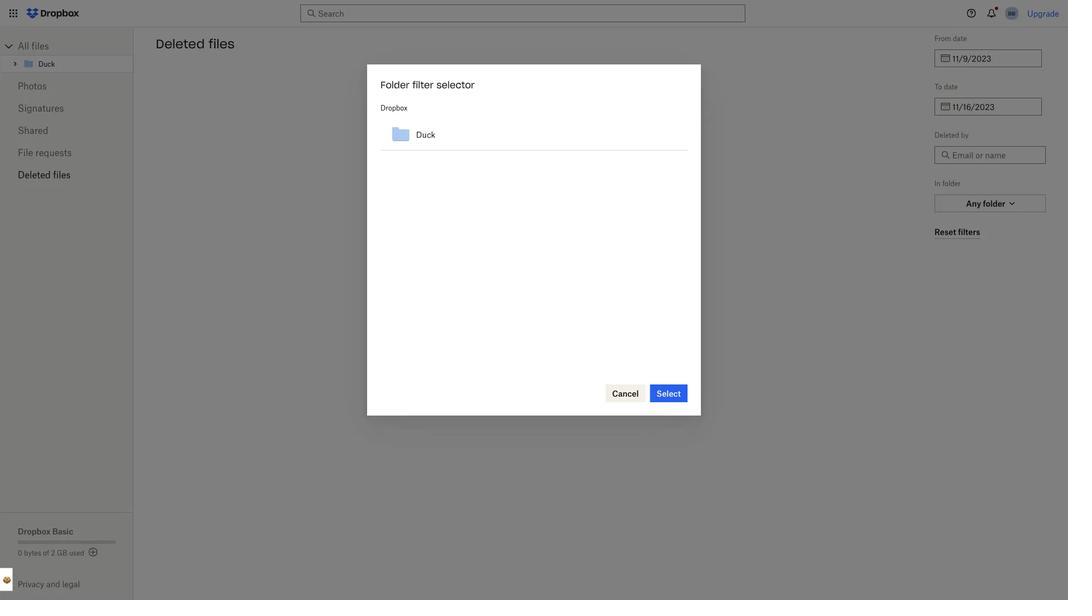 Task type: vqa. For each thing, say whether or not it's contained in the screenshot.
stay
no



Task type: describe. For each thing, give the bounding box(es) containing it.
get more space image
[[87, 546, 100, 560]]

in folder
[[935, 179, 961, 188]]

duck row
[[380, 119, 688, 151]]

cancel
[[612, 389, 639, 399]]

global header element
[[0, 0, 1068, 27]]

all files link
[[18, 37, 134, 55]]

of
[[43, 549, 49, 558]]

2 horizontal spatial deleted
[[935, 131, 959, 139]]

upgrade link
[[1027, 9, 1059, 18]]

file
[[18, 147, 33, 158]]

duck table
[[380, 119, 688, 151]]

From date text field
[[952, 52, 1035, 65]]

by
[[961, 131, 969, 139]]

0
[[18, 549, 22, 558]]

requests
[[36, 147, 72, 158]]

deleted files link
[[18, 164, 116, 186]]

in
[[935, 179, 941, 188]]

date for from date
[[953, 34, 967, 43]]

cancel button
[[605, 385, 645, 403]]

dropbox logo - go to the homepage image
[[22, 4, 83, 22]]

files for deleted files "link"
[[53, 170, 71, 181]]

from date
[[935, 34, 967, 43]]

folder filter selector dialog
[[367, 65, 701, 416]]

files for all files link
[[32, 41, 49, 51]]

0 bytes of 2 gb used
[[18, 549, 84, 558]]

1 cell from the left
[[651, 119, 669, 151]]

upgrade
[[1027, 9, 1059, 18]]

all files tree
[[2, 37, 134, 73]]

2 cell from the left
[[669, 119, 688, 151]]

signatures
[[18, 103, 64, 114]]

folder
[[942, 179, 961, 188]]

basic
[[52, 527, 73, 537]]

folder
[[380, 79, 410, 91]]

shared
[[18, 125, 48, 136]]

select
[[657, 389, 681, 399]]

to
[[935, 83, 942, 91]]

gb
[[57, 549, 67, 558]]

photos
[[18, 81, 47, 92]]

deleted by
[[935, 131, 969, 139]]

privacy and legal
[[18, 580, 80, 590]]

to date
[[935, 83, 958, 91]]



Task type: locate. For each thing, give the bounding box(es) containing it.
dropbox basic
[[18, 527, 73, 537]]

dropbox inside folder filter selector dialog
[[380, 104, 407, 112]]

deleted files
[[156, 36, 235, 52], [18, 170, 71, 181]]

0 vertical spatial deleted files
[[156, 36, 235, 52]]

privacy
[[18, 580, 44, 590]]

cell
[[651, 119, 669, 151], [669, 119, 688, 151]]

1 vertical spatial dropbox
[[18, 527, 50, 537]]

0 vertical spatial date
[[953, 34, 967, 43]]

files inside "link"
[[53, 170, 71, 181]]

0 vertical spatial dropbox
[[380, 104, 407, 112]]

1 horizontal spatial dropbox
[[380, 104, 407, 112]]

file requests
[[18, 147, 72, 158]]

bytes
[[24, 549, 41, 558]]

date right to
[[944, 83, 958, 91]]

selector
[[436, 79, 475, 91]]

legal
[[62, 580, 80, 590]]

deleted inside "link"
[[18, 170, 51, 181]]

shared link
[[18, 120, 116, 142]]

1 vertical spatial deleted files
[[18, 170, 71, 181]]

dropbox up bytes
[[18, 527, 50, 537]]

used
[[69, 549, 84, 558]]

photos link
[[18, 75, 116, 97]]

1 horizontal spatial deleted files
[[156, 36, 235, 52]]

signatures link
[[18, 97, 116, 120]]

files
[[209, 36, 235, 52], [32, 41, 49, 51], [53, 170, 71, 181]]

0 horizontal spatial dropbox
[[18, 527, 50, 537]]

deleted files inside "link"
[[18, 170, 71, 181]]

date
[[953, 34, 967, 43], [944, 83, 958, 91]]

duck
[[416, 130, 435, 139]]

date right "from"
[[953, 34, 967, 43]]

1 horizontal spatial deleted
[[156, 36, 205, 52]]

dropbox down 'folder'
[[380, 104, 407, 112]]

0 vertical spatial deleted
[[156, 36, 205, 52]]

all files
[[18, 41, 49, 51]]

1 vertical spatial deleted
[[935, 131, 959, 139]]

dropbox for dropbox basic
[[18, 527, 50, 537]]

from
[[935, 34, 951, 43]]

0 horizontal spatial files
[[32, 41, 49, 51]]

file requests link
[[18, 142, 116, 164]]

filter
[[412, 79, 434, 91]]

To date text field
[[952, 101, 1035, 113]]

2 vertical spatial deleted
[[18, 170, 51, 181]]

dropbox for dropbox
[[380, 104, 407, 112]]

deleted
[[156, 36, 205, 52], [935, 131, 959, 139], [18, 170, 51, 181]]

dropbox
[[380, 104, 407, 112], [18, 527, 50, 537]]

0 horizontal spatial deleted
[[18, 170, 51, 181]]

files inside tree
[[32, 41, 49, 51]]

folder filter selector
[[380, 79, 475, 91]]

0 horizontal spatial deleted files
[[18, 170, 71, 181]]

2 horizontal spatial files
[[209, 36, 235, 52]]

date for to date
[[944, 83, 958, 91]]

select button
[[650, 385, 688, 403]]

and
[[46, 580, 60, 590]]

2
[[51, 549, 55, 558]]

privacy and legal link
[[18, 580, 134, 590]]

1 vertical spatial date
[[944, 83, 958, 91]]

1 horizontal spatial files
[[53, 170, 71, 181]]

all
[[18, 41, 29, 51]]



